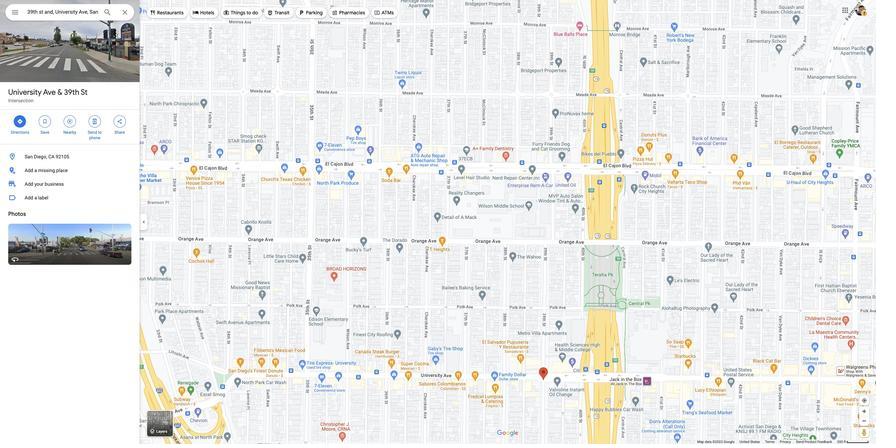 Task type: locate. For each thing, give the bounding box(es) containing it.

[[332, 9, 338, 16]]

to
[[247, 10, 251, 16], [98, 130, 102, 135]]

san diego, ca 92105
[[25, 154, 69, 160]]

1 horizontal spatial send
[[797, 440, 804, 444]]

to left the do
[[247, 10, 251, 16]]

a left missing
[[34, 168, 37, 173]]

send for send product feedback
[[797, 440, 804, 444]]


[[67, 118, 73, 125]]


[[299, 9, 305, 16]]

3 add from the top
[[25, 195, 33, 201]]

1 vertical spatial send
[[797, 440, 804, 444]]

parking
[[306, 10, 323, 16]]

save
[[41, 130, 49, 135]]

send up phone
[[88, 130, 97, 135]]

a left label
[[34, 195, 37, 201]]

google
[[724, 440, 735, 444]]

add your business link
[[0, 177, 140, 191]]

send for send to phone
[[88, 130, 97, 135]]

add
[[25, 168, 33, 173], [25, 181, 33, 187], [25, 195, 33, 201]]

2 add from the top
[[25, 181, 33, 187]]

nearby
[[63, 130, 76, 135]]

1 vertical spatial to
[[98, 130, 102, 135]]

restaurants
[[157, 10, 184, 16]]

footer
[[698, 440, 838, 444]]

a inside button
[[34, 195, 37, 201]]

1 a from the top
[[34, 168, 37, 173]]

&
[[58, 88, 62, 97]]

footer inside google maps element
[[698, 440, 838, 444]]

send to phone
[[88, 130, 102, 140]]

diego,
[[34, 154, 47, 160]]

to up phone
[[98, 130, 102, 135]]

add inside button
[[25, 168, 33, 173]]

add a label button
[[0, 191, 140, 205]]

ft
[[844, 440, 847, 444]]


[[92, 118, 98, 125]]

add for add a label
[[25, 195, 33, 201]]

2 vertical spatial add
[[25, 195, 33, 201]]

None field
[[27, 8, 98, 16]]

0 horizontal spatial send
[[88, 130, 97, 135]]

terms
[[766, 440, 775, 444]]


[[11, 8, 19, 17]]

states
[[751, 440, 760, 444]]

a
[[34, 168, 37, 173], [34, 195, 37, 201]]

actions for university ave & 39th st region
[[0, 110, 140, 144]]

things
[[231, 10, 246, 16]]

send
[[88, 130, 97, 135], [797, 440, 804, 444]]

send left product
[[797, 440, 804, 444]]

add left label
[[25, 195, 33, 201]]

zoom in image
[[862, 409, 867, 414]]

0 vertical spatial to
[[247, 10, 251, 16]]

1 vertical spatial add
[[25, 181, 33, 187]]

 atms
[[374, 9, 394, 16]]

39th st and, University Ave, San Diego, CA 92105 field
[[5, 4, 134, 21]]

send product feedback
[[797, 440, 833, 444]]

0 vertical spatial add
[[25, 168, 33, 173]]

0 vertical spatial a
[[34, 168, 37, 173]]


[[374, 9, 380, 16]]

0 horizontal spatial to
[[98, 130, 102, 135]]

add a missing place button
[[0, 164, 140, 177]]

2 a from the top
[[34, 195, 37, 201]]

directions
[[11, 130, 29, 135]]

add down san
[[25, 168, 33, 173]]

google maps element
[[0, 0, 877, 444]]

photos
[[8, 211, 26, 218]]

map data ©2023 google
[[698, 440, 735, 444]]

map
[[698, 440, 704, 444]]

add a label
[[25, 195, 48, 201]]

zoom out image
[[862, 419, 867, 424]]

data
[[705, 440, 712, 444]]

to inside send to phone
[[98, 130, 102, 135]]

add left your
[[25, 181, 33, 187]]

a inside button
[[34, 168, 37, 173]]

92105
[[56, 154, 69, 160]]

a for label
[[34, 195, 37, 201]]

united
[[740, 440, 750, 444]]

privacy
[[780, 440, 791, 444]]

1 horizontal spatial to
[[247, 10, 251, 16]]

0 vertical spatial send
[[88, 130, 97, 135]]

san diego, ca 92105 button
[[0, 150, 140, 164]]

 hotels
[[193, 9, 214, 16]]

add for add your business
[[25, 181, 33, 187]]

1 add from the top
[[25, 168, 33, 173]]

university ave & 39th st intersection
[[8, 88, 88, 103]]

send inside button
[[797, 440, 804, 444]]

add inside button
[[25, 195, 33, 201]]

send inside send to phone
[[88, 130, 97, 135]]

1 vertical spatial a
[[34, 195, 37, 201]]


[[42, 118, 48, 125]]

 restaurants
[[150, 9, 184, 16]]

footer containing map data ©2023 google
[[698, 440, 838, 444]]

label
[[38, 195, 48, 201]]



Task type: vqa. For each thing, say whether or not it's contained in the screenshot.
the ATMs
yes



Task type: describe. For each thing, give the bounding box(es) containing it.
add a missing place
[[25, 168, 68, 173]]


[[223, 9, 229, 16]]

 transit
[[267, 9, 290, 16]]

200 ft
[[838, 440, 847, 444]]


[[193, 9, 199, 16]]

 pharmacies
[[332, 9, 365, 16]]

atms
[[382, 10, 394, 16]]


[[17, 118, 23, 125]]

st
[[81, 88, 88, 97]]

ave
[[43, 88, 56, 97]]

 search field
[[5, 4, 134, 22]]

united states button
[[740, 440, 760, 444]]

 things to do
[[223, 9, 258, 16]]

none field inside '39th st and, university ave, san diego, ca 92105' field
[[27, 8, 98, 16]]

 button
[[5, 4, 25, 22]]

san
[[25, 154, 33, 160]]

missing
[[38, 168, 55, 173]]


[[117, 118, 123, 125]]

hotels
[[200, 10, 214, 16]]

a for missing
[[34, 168, 37, 173]]

to inside  things to do
[[247, 10, 251, 16]]

privacy button
[[780, 440, 791, 444]]

layers
[[156, 430, 167, 434]]


[[267, 9, 273, 16]]

terms button
[[766, 440, 775, 444]]

place
[[56, 168, 68, 173]]

your
[[34, 181, 44, 187]]

 parking
[[299, 9, 323, 16]]

phone
[[89, 136, 100, 140]]

collapse side panel image
[[140, 218, 148, 226]]

university ave & 39th st main content
[[0, 0, 140, 444]]

200 ft button
[[838, 440, 869, 444]]

©2023
[[713, 440, 723, 444]]

business
[[45, 181, 64, 187]]

university
[[8, 88, 42, 97]]

ca
[[48, 154, 55, 160]]

show your location image
[[862, 398, 868, 404]]

united states
[[740, 440, 760, 444]]


[[150, 9, 156, 16]]

pharmacies
[[339, 10, 365, 16]]

39th
[[64, 88, 79, 97]]

add for add a missing place
[[25, 168, 33, 173]]

share
[[114, 130, 125, 135]]

do
[[252, 10, 258, 16]]

send product feedback button
[[797, 440, 833, 444]]

feedback
[[818, 440, 833, 444]]

show street view coverage image
[[860, 427, 870, 438]]

200
[[838, 440, 844, 444]]

transit
[[275, 10, 290, 16]]

intersection
[[8, 98, 34, 103]]

product
[[805, 440, 817, 444]]

add your business
[[25, 181, 64, 187]]



